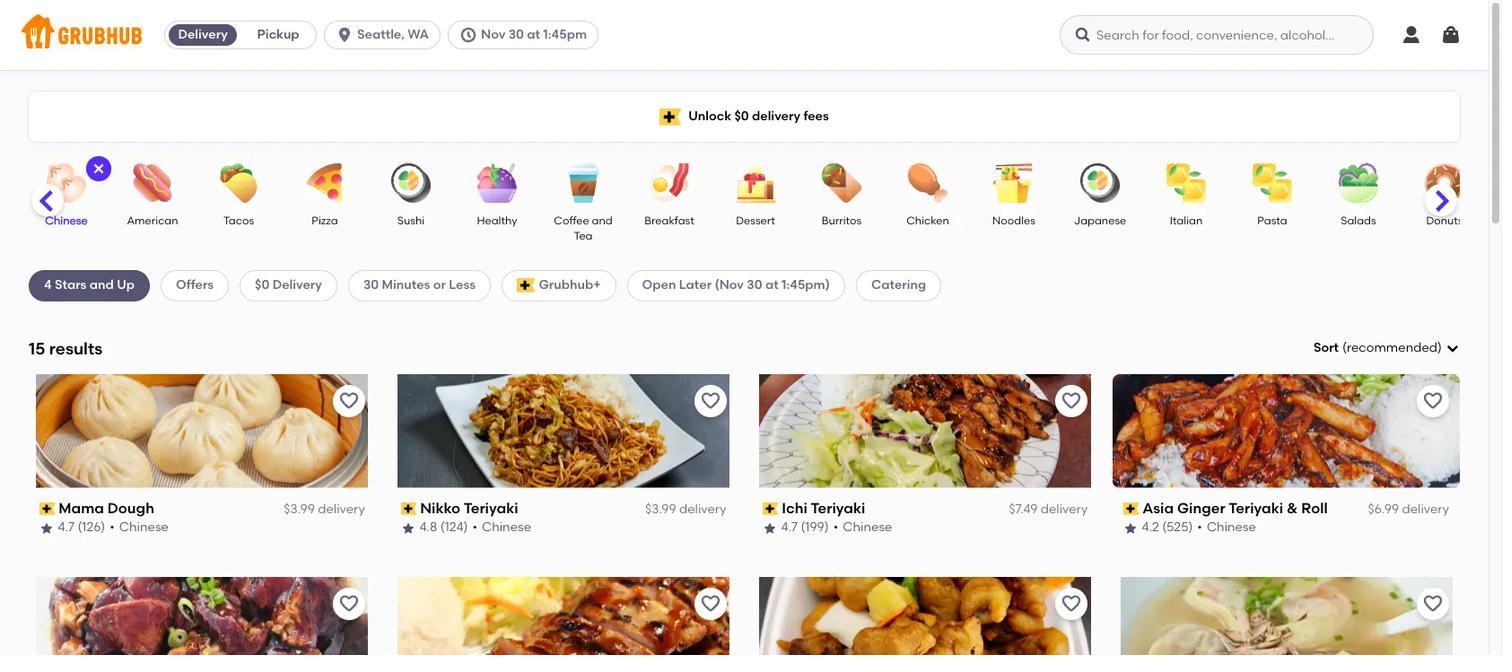 Task type: locate. For each thing, give the bounding box(es) containing it.
• down ginger
[[1198, 520, 1203, 535]]

save this restaurant button
[[333, 385, 365, 417], [694, 385, 727, 417], [1056, 385, 1088, 417], [1417, 385, 1450, 417], [333, 588, 365, 620], [694, 588, 727, 620], [1056, 588, 1088, 620], [1417, 588, 1450, 620]]

donuts image
[[1414, 163, 1477, 203]]

grubhub plus flag logo image for grubhub+
[[517, 279, 535, 293]]

3 teriyaki from the left
[[1230, 500, 1285, 517]]

$0 right unlock on the top
[[735, 108, 749, 124]]

3 star icon image from the left
[[763, 521, 777, 535]]

teriyaki
[[464, 500, 519, 517], [811, 500, 866, 517], [1230, 500, 1285, 517]]

asia ginger teriyaki & roll
[[1144, 500, 1329, 517]]

• down nikko teriyaki
[[473, 520, 478, 535]]

1 4.7 from the left
[[58, 520, 75, 535]]

0 horizontal spatial at
[[527, 27, 540, 42]]

1 horizontal spatial teriyaki
[[811, 500, 866, 517]]

nov 30 at 1:45pm button
[[448, 21, 606, 49]]

30 right (nov
[[747, 278, 763, 293]]

• chinese for asia ginger teriyaki & roll
[[1198, 520, 1257, 535]]

save this restaurant button for nikko teriyaki logo
[[694, 385, 727, 417]]

save this restaurant button for the ichi teriyaki logo
[[1056, 385, 1088, 417]]

teriyaki up (199)
[[811, 500, 866, 517]]

pasta
[[1258, 215, 1288, 227]]

none field containing sort
[[1314, 339, 1460, 358]]

italian image
[[1155, 163, 1218, 203]]

2 • from the left
[[473, 520, 478, 535]]

chinese for nikko teriyaki
[[482, 520, 532, 535]]

3 • from the left
[[834, 520, 839, 535]]

teriyaki for ichi teriyaki
[[811, 500, 866, 517]]

grubhub plus flag logo image left "grubhub+"
[[517, 279, 535, 293]]

• chinese for nikko teriyaki
[[473, 520, 532, 535]]

4.7 down the ichi
[[781, 520, 798, 535]]

star icon image for nikko teriyaki
[[401, 521, 415, 535]]

1 horizontal spatial $0
[[735, 108, 749, 124]]

2 subscription pass image from the left
[[401, 503, 417, 515]]

4.7 for ichi teriyaki
[[781, 520, 798, 535]]

salads image
[[1328, 163, 1390, 203]]

delivery for nikko teriyaki
[[679, 502, 727, 517]]

at left 1:45pm)
[[766, 278, 779, 293]]

30 right nov
[[509, 27, 524, 42]]

0 horizontal spatial and
[[90, 278, 114, 293]]

less
[[449, 278, 476, 293]]

chinese for mama dough
[[120, 520, 169, 535]]

0 horizontal spatial $0
[[255, 278, 270, 293]]

tacos image
[[207, 163, 270, 203]]

recommended
[[1347, 340, 1438, 356]]

1 horizontal spatial 4.7
[[781, 520, 798, 535]]

mama dough logo image
[[36, 374, 368, 488]]

0 horizontal spatial $3.99
[[284, 502, 315, 517]]

asia
[[1144, 500, 1175, 517]]

grubhub plus flag logo image
[[660, 108, 681, 125], [517, 279, 535, 293]]

and left up
[[90, 278, 114, 293]]

4 star icon image from the left
[[1124, 521, 1138, 535]]

chicken
[[907, 215, 950, 227]]

subscription pass image left nikko
[[401, 503, 417, 515]]

)
[[1438, 340, 1443, 356]]

1 horizontal spatial delivery
[[273, 278, 322, 293]]

$3.99 delivery for nikko teriyaki
[[646, 502, 727, 517]]

chinese
[[45, 215, 88, 227], [120, 520, 169, 535], [482, 520, 532, 535], [843, 520, 893, 535], [1208, 520, 1257, 535]]

lucky house chinese (kent) logo image
[[759, 577, 1091, 655]]

1 horizontal spatial save this restaurant image
[[700, 593, 721, 615]]

(126)
[[78, 520, 106, 535]]

svg image left nov
[[460, 26, 478, 44]]

1 teriyaki from the left
[[464, 500, 519, 517]]

• for mama
[[110, 520, 115, 535]]

delivery left pickup
[[178, 27, 228, 42]]

1 horizontal spatial at
[[766, 278, 779, 293]]

0 vertical spatial at
[[527, 27, 540, 42]]

•
[[110, 520, 115, 535], [473, 520, 478, 535], [834, 520, 839, 535], [1198, 520, 1203, 535]]

1 vertical spatial svg image
[[92, 162, 106, 176]]

save this restaurant button for lucky house chinese (kent) logo
[[1056, 588, 1088, 620]]

subscription pass image for ichi teriyaki
[[763, 503, 778, 515]]

$0 right 'offers'
[[255, 278, 270, 293]]

and up tea
[[592, 215, 613, 227]]

1 • chinese from the left
[[110, 520, 169, 535]]

teriyaki up "(124)"
[[464, 500, 519, 517]]

save this restaurant image
[[338, 390, 360, 412], [700, 593, 721, 615], [1061, 593, 1083, 615]]

sort ( recommended )
[[1314, 340, 1443, 356]]

4.7 down "mama"
[[58, 520, 75, 535]]

0 vertical spatial grubhub plus flag logo image
[[660, 108, 681, 125]]

results
[[49, 338, 103, 359]]

30
[[509, 27, 524, 42], [364, 278, 379, 293], [747, 278, 763, 293]]

$3.99
[[284, 502, 315, 517], [646, 502, 676, 517]]

• chinese
[[110, 520, 169, 535], [473, 520, 532, 535], [834, 520, 893, 535], [1198, 520, 1257, 535]]

1 • from the left
[[110, 520, 115, 535]]

at inside nov 30 at 1:45pm button
[[527, 27, 540, 42]]

2 4.7 from the left
[[781, 520, 798, 535]]

0 horizontal spatial grubhub plus flag logo image
[[517, 279, 535, 293]]

2 $3.99 from the left
[[646, 502, 676, 517]]

eat time logo image
[[29, 577, 376, 655]]

dessert
[[736, 215, 775, 227]]

(nov
[[715, 278, 744, 293]]

0 horizontal spatial 4.7
[[58, 520, 75, 535]]

chinese down ichi teriyaki
[[843, 520, 893, 535]]

open
[[642, 278, 676, 293]]

chinese down nikko teriyaki
[[482, 520, 532, 535]]

0 vertical spatial and
[[592, 215, 613, 227]]

at left 1:45pm
[[527, 27, 540, 42]]

1 horizontal spatial grubhub plus flag logo image
[[660, 108, 681, 125]]

0 horizontal spatial teriyaki
[[464, 500, 519, 517]]

chinese for asia ginger teriyaki & roll
[[1208, 520, 1257, 535]]

grubhub plus flag logo image left unlock on the top
[[660, 108, 681, 125]]

0 vertical spatial $0
[[735, 108, 749, 124]]

• down mama dough
[[110, 520, 115, 535]]

subscription pass image left the ichi
[[763, 503, 778, 515]]

subscription pass image
[[39, 503, 55, 515], [401, 503, 417, 515], [763, 503, 778, 515], [1124, 503, 1140, 515]]

delivery down pizza
[[273, 278, 322, 293]]

2 horizontal spatial save this restaurant image
[[1061, 593, 1083, 615]]

chinese down dough
[[120, 520, 169, 535]]

star icon image for mama dough
[[39, 521, 54, 535]]

• chinese down nikko teriyaki
[[473, 520, 532, 535]]

4 • chinese from the left
[[1198, 520, 1257, 535]]

2 horizontal spatial teriyaki
[[1230, 500, 1285, 517]]

pasta image
[[1241, 163, 1304, 203]]

• chinese down ichi teriyaki
[[834, 520, 893, 535]]

teriyaki left &
[[1230, 500, 1285, 517]]

noodles
[[993, 215, 1036, 227]]

1 vertical spatial grubhub plus flag logo image
[[517, 279, 535, 293]]

$3.99 for dough
[[284, 502, 315, 517]]

1 horizontal spatial svg image
[[460, 26, 478, 44]]

3 subscription pass image from the left
[[763, 503, 778, 515]]

star icon image
[[39, 521, 54, 535], [401, 521, 415, 535], [763, 521, 777, 535], [1124, 521, 1138, 535]]

0 horizontal spatial $3.99 delivery
[[284, 502, 365, 517]]

4.7
[[58, 520, 75, 535], [781, 520, 798, 535]]

chinese down asia ginger teriyaki & roll
[[1208, 520, 1257, 535]]

up
[[117, 278, 135, 293]]

1 $3.99 delivery from the left
[[284, 502, 365, 517]]

japanese image
[[1069, 163, 1132, 203]]

0 horizontal spatial 30
[[364, 278, 379, 293]]

30 left minutes
[[364, 278, 379, 293]]

grubhub plus flag logo image for unlock $0 delivery fees
[[660, 108, 681, 125]]

3 • chinese from the left
[[834, 520, 893, 535]]

save this restaurant image for asia ginger teriyaki & roll
[[1423, 390, 1444, 412]]

ichi teriyaki logo image
[[752, 374, 1099, 488]]

save this restaurant button for mikou teriyaki logo
[[694, 588, 727, 620]]

(199)
[[801, 520, 829, 535]]

$7.49
[[1009, 502, 1038, 517]]

offers
[[176, 278, 214, 293]]

&
[[1288, 500, 1299, 517]]

delivery
[[752, 108, 801, 124], [318, 502, 365, 517], [679, 502, 727, 517], [1041, 502, 1088, 517], [1403, 502, 1450, 517]]

1 horizontal spatial and
[[592, 215, 613, 227]]

save this restaurant button for eat time logo
[[333, 588, 365, 620]]

1 $3.99 from the left
[[284, 502, 315, 517]]

pickup button
[[241, 21, 316, 49]]

1 star icon image from the left
[[39, 521, 54, 535]]

ichi
[[782, 500, 808, 517]]

• chinese down asia ginger teriyaki & roll
[[1198, 520, 1257, 535]]

and
[[592, 215, 613, 227], [90, 278, 114, 293]]

seattle, wa
[[357, 27, 429, 42]]

svg image
[[1401, 24, 1423, 46], [1441, 24, 1462, 46], [336, 26, 354, 44], [1075, 26, 1092, 44], [1446, 341, 1460, 356]]

unlock $0 delivery fees
[[689, 108, 829, 124]]

save this restaurant image
[[700, 390, 721, 412], [1061, 390, 1083, 412], [1423, 390, 1444, 412], [338, 593, 360, 615], [1423, 593, 1444, 615]]

chinese image
[[35, 163, 98, 203]]

4 stars and up
[[44, 278, 135, 293]]

delivery
[[178, 27, 228, 42], [273, 278, 322, 293]]

star icon image left 4.7 (126)
[[39, 521, 54, 535]]

1:45pm)
[[782, 278, 830, 293]]

2 star icon image from the left
[[401, 521, 415, 535]]

sushi
[[398, 215, 425, 227]]

svg image
[[460, 26, 478, 44], [92, 162, 106, 176]]

• right (199)
[[834, 520, 839, 535]]

$3.99 delivery
[[284, 502, 365, 517], [646, 502, 727, 517]]

(124)
[[441, 520, 468, 535]]

0 horizontal spatial save this restaurant image
[[338, 390, 360, 412]]

burritos image
[[811, 163, 873, 203]]

delivery for mama dough
[[318, 502, 365, 517]]

15
[[29, 338, 45, 359]]

chicken image
[[897, 163, 960, 203]]

1 vertical spatial and
[[90, 278, 114, 293]]

subscription pass image left asia
[[1124, 503, 1140, 515]]

None field
[[1314, 339, 1460, 358]]

0 vertical spatial delivery
[[178, 27, 228, 42]]

4 subscription pass image from the left
[[1124, 503, 1140, 515]]

$0
[[735, 108, 749, 124], [255, 278, 270, 293]]

catering
[[872, 278, 927, 293]]

4 • from the left
[[1198, 520, 1203, 535]]

asia ginger teriyaki & roll logo image
[[1113, 374, 1460, 488]]

1 subscription pass image from the left
[[39, 503, 55, 515]]

subscription pass image left "mama"
[[39, 503, 55, 515]]

1 horizontal spatial $3.99 delivery
[[646, 502, 727, 517]]

1:45pm
[[543, 27, 587, 42]]

2 $3.99 delivery from the left
[[646, 502, 727, 517]]

4
[[44, 278, 52, 293]]

svg image left american image
[[92, 162, 106, 176]]

tacos
[[223, 215, 254, 227]]

• chinese down dough
[[110, 520, 169, 535]]

1 horizontal spatial 30
[[509, 27, 524, 42]]

1 horizontal spatial $3.99
[[646, 502, 676, 517]]

mikou teriyaki logo image
[[398, 577, 730, 655]]

nikko
[[420, 500, 461, 517]]

roll
[[1303, 500, 1329, 517]]

0 horizontal spatial delivery
[[178, 27, 228, 42]]

san wok express logo image
[[1113, 577, 1460, 655]]

• chinese for mama dough
[[110, 520, 169, 535]]

0 vertical spatial svg image
[[460, 26, 478, 44]]

star icon image left '4.2'
[[1124, 521, 1138, 535]]

star icon image left 4.8
[[401, 521, 415, 535]]

star icon image left 4.7 (199)
[[763, 521, 777, 535]]

2 • chinese from the left
[[473, 520, 532, 535]]

2 teriyaki from the left
[[811, 500, 866, 517]]

$3.99 delivery for mama dough
[[284, 502, 365, 517]]

at
[[527, 27, 540, 42], [766, 278, 779, 293]]

4.7 for mama dough
[[58, 520, 75, 535]]



Task type: describe. For each thing, give the bounding box(es) containing it.
pizza
[[312, 215, 338, 227]]

$6.99 delivery
[[1369, 502, 1450, 517]]

coffee
[[554, 215, 589, 227]]

dessert image
[[724, 163, 787, 203]]

save this restaurant image for nikko teriyaki
[[700, 390, 721, 412]]

4.8
[[420, 520, 438, 535]]

2 horizontal spatial 30
[[747, 278, 763, 293]]

$0 delivery
[[255, 278, 322, 293]]

coffee and tea
[[554, 215, 613, 243]]

noodles image
[[983, 163, 1046, 203]]

delivery inside button
[[178, 27, 228, 42]]

later
[[679, 278, 712, 293]]

1 vertical spatial $0
[[255, 278, 270, 293]]

donuts
[[1427, 215, 1464, 227]]

star icon image for ichi teriyaki
[[763, 521, 777, 535]]

teriyaki for nikko teriyaki
[[464, 500, 519, 517]]

4.7 (126)
[[58, 520, 106, 535]]

and inside coffee and tea
[[592, 215, 613, 227]]

mama
[[59, 500, 104, 517]]

coffee and tea image
[[552, 163, 615, 203]]

pickup
[[257, 27, 299, 42]]

subscription pass image for mama dough
[[39, 503, 55, 515]]

main navigation navigation
[[0, 0, 1489, 70]]

$7.49 delivery
[[1009, 502, 1088, 517]]

american
[[127, 215, 178, 227]]

mama dough
[[59, 500, 155, 517]]

subscription pass image for asia ginger teriyaki & roll
[[1124, 503, 1140, 515]]

svg image inside field
[[1446, 341, 1460, 356]]

pizza image
[[294, 163, 356, 203]]

delivery for ichi teriyaki
[[1041, 502, 1088, 517]]

grubhub+
[[539, 278, 601, 293]]

star icon image for asia ginger teriyaki & roll
[[1124, 521, 1138, 535]]

30 minutes or less
[[364, 278, 476, 293]]

svg image inside seattle, wa button
[[336, 26, 354, 44]]

• chinese for ichi teriyaki
[[834, 520, 893, 535]]

nov
[[481, 27, 506, 42]]

burritos
[[822, 215, 862, 227]]

stars
[[55, 278, 87, 293]]

save this restaurant image for save this restaurant button corresponding to mama dough logo
[[338, 390, 360, 412]]

or
[[433, 278, 446, 293]]

subscription pass image for nikko teriyaki
[[401, 503, 417, 515]]

seattle,
[[357, 27, 405, 42]]

seattle, wa button
[[324, 21, 448, 49]]

dough
[[108, 500, 155, 517]]

japanese
[[1074, 215, 1127, 227]]

breakfast image
[[638, 163, 701, 203]]

ichi teriyaki
[[782, 500, 866, 517]]

nov 30 at 1:45pm
[[481, 27, 587, 42]]

(525)
[[1163, 520, 1194, 535]]

• for ichi
[[834, 520, 839, 535]]

• for nikko
[[473, 520, 478, 535]]

breakfast
[[645, 215, 695, 227]]

unlock
[[689, 108, 732, 124]]

$3.99 for teriyaki
[[646, 502, 676, 517]]

4.7 (199)
[[781, 520, 829, 535]]

save this restaurant image for save this restaurant button for mikou teriyaki logo
[[700, 593, 721, 615]]

save this restaurant image for ichi teriyaki
[[1061, 390, 1083, 412]]

save this restaurant button for asia ginger teriyaki & roll logo
[[1417, 385, 1450, 417]]

1 vertical spatial at
[[766, 278, 779, 293]]

1 vertical spatial delivery
[[273, 278, 322, 293]]

sushi image
[[380, 163, 443, 203]]

healthy
[[477, 215, 518, 227]]

nikko teriyaki
[[420, 500, 519, 517]]

Search for food, convenience, alcohol... search field
[[1060, 15, 1374, 55]]

sort
[[1314, 340, 1339, 356]]

0 horizontal spatial svg image
[[92, 162, 106, 176]]

30 inside button
[[509, 27, 524, 42]]

nikko teriyaki logo image
[[398, 374, 730, 488]]

4.2
[[1143, 520, 1160, 535]]

15 results
[[29, 338, 103, 359]]

(
[[1343, 340, 1347, 356]]

save this restaurant button for mama dough logo
[[333, 385, 365, 417]]

italian
[[1170, 215, 1203, 227]]

wa
[[408, 27, 429, 42]]

healthy image
[[466, 163, 529, 203]]

american image
[[121, 163, 184, 203]]

svg image inside nov 30 at 1:45pm button
[[460, 26, 478, 44]]

• for asia
[[1198, 520, 1203, 535]]

chinese down the chinese image
[[45, 215, 88, 227]]

save this restaurant image for lucky house chinese (kent) logo's save this restaurant button
[[1061, 593, 1083, 615]]

delivery for asia ginger teriyaki & roll
[[1403, 502, 1450, 517]]

chinese for ichi teriyaki
[[843, 520, 893, 535]]

$6.99
[[1369, 502, 1400, 517]]

salads
[[1341, 215, 1377, 227]]

4.8 (124)
[[420, 520, 468, 535]]

minutes
[[382, 278, 430, 293]]

ginger
[[1178, 500, 1227, 517]]

save this restaurant button for 'san wok express logo'
[[1417, 588, 1450, 620]]

fees
[[804, 108, 829, 124]]

open later (nov 30 at 1:45pm)
[[642, 278, 830, 293]]

4.2 (525)
[[1143, 520, 1194, 535]]

tea
[[574, 230, 593, 243]]

delivery button
[[165, 21, 241, 49]]



Task type: vqa. For each thing, say whether or not it's contained in the screenshot.
Combo
no



